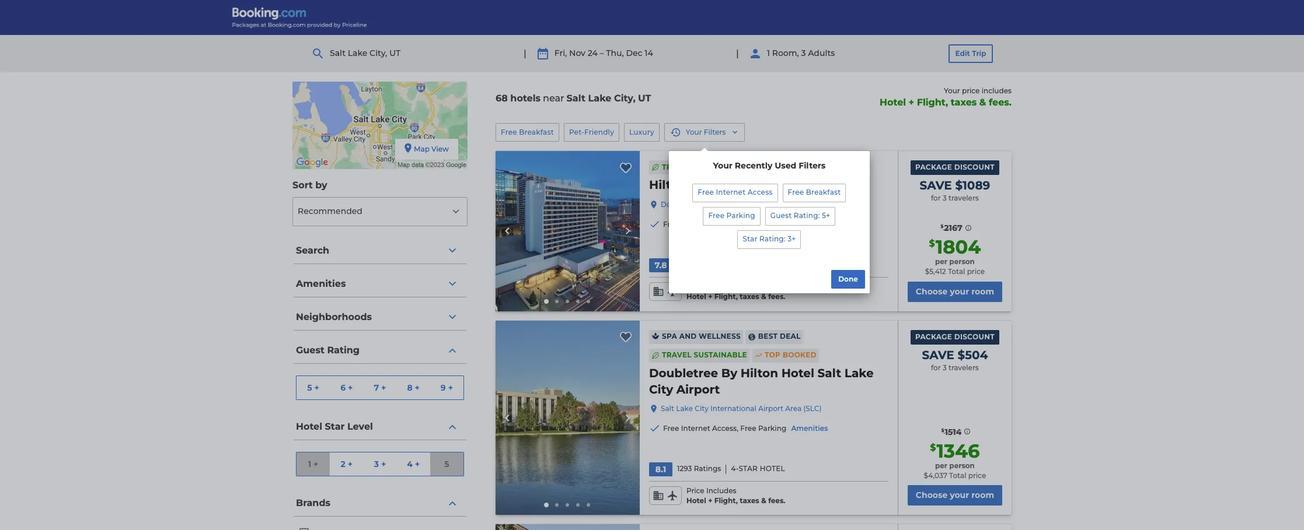 Task type: vqa. For each thing, say whether or not it's contained in the screenshot.
Punta Cana, Dominican Republic
no



Task type: describe. For each thing, give the bounding box(es) containing it.
includes
[[982, 86, 1012, 95]]

choose for 1804
[[916, 286, 948, 297]]

access for free internet access
[[748, 188, 773, 197]]

price includes hotel + flight, taxes & fees. for 1804
[[686, 283, 785, 301]]

doubletree
[[649, 366, 718, 380]]

24
[[588, 48, 598, 58]]

$ for 1346
[[930, 442, 936, 453]]

+ for 5 +
[[314, 383, 319, 393]]

center
[[777, 178, 818, 192]]

photo carousel region for 1346
[[496, 321, 640, 516]]

salt lake city international airport area (slc)
[[661, 404, 822, 413]]

for for 1804
[[931, 194, 941, 203]]

for for 1346
[[931, 363, 941, 372]]

choose your room for 1346
[[916, 491, 994, 501]]

& for 1804
[[761, 292, 766, 301]]

includes for 1804
[[706, 283, 736, 291]]

5 +
[[307, 383, 319, 393]]

2 travel from the top
[[662, 351, 692, 360]]

rating
[[327, 345, 360, 356]]

edit trip
[[955, 49, 986, 58]]

$ 2167
[[940, 223, 962, 233]]

downtown - temple square - university park
[[661, 200, 820, 209]]

map
[[414, 145, 430, 154]]

your price includes hotel + flight, taxes & fees.
[[880, 86, 1012, 108]]

1 vertical spatial amenities
[[791, 424, 828, 433]]

6 + button
[[330, 376, 363, 400]]

guest rating button
[[294, 338, 466, 364]]

save for 1346
[[922, 348, 954, 362]]

room for 1804
[[971, 286, 994, 297]]

+ for 9 +
[[448, 383, 453, 393]]

3 down save $1089
[[943, 194, 947, 203]]

7 + button
[[363, 376, 397, 400]]

go to image #3 image for 1804
[[566, 300, 569, 303]]

0 vertical spatial amenities
[[741, 220, 778, 229]]

–
[[600, 48, 604, 58]]

booking.com packages image
[[232, 7, 368, 28]]

1 - from the left
[[702, 200, 705, 209]]

star for hotel star level
[[325, 421, 345, 432]]

filters inside your filters button
[[704, 128, 726, 137]]

hotel star level button
[[294, 414, 466, 441]]

fees. for 1346
[[768, 496, 785, 505]]

edit
[[955, 49, 970, 58]]

doubletree by hilton hotel salt lake city airport
[[649, 366, 874, 397]]

2 + button
[[330, 453, 363, 476]]

hotels
[[510, 93, 541, 104]]

price includes hotel + flight, taxes & fees. for 1346
[[686, 487, 785, 505]]

free down downtown
[[663, 220, 679, 229]]

discount for 1346
[[954, 333, 995, 341]]

go to image #1 image for 1346
[[544, 503, 549, 508]]

1514
[[945, 427, 962, 438]]

temple
[[707, 200, 733, 209]]

+ for 8 +
[[415, 383, 420, 393]]

$ for 1514
[[941, 428, 944, 433]]

your for 1346
[[950, 491, 969, 501]]

hotel star level
[[296, 421, 373, 432]]

1 for 1 +
[[308, 459, 311, 470]]

free up 8.1
[[663, 424, 679, 433]]

7.8
[[655, 260, 667, 271]]

$ 1346 per person $4,037 total price
[[924, 440, 986, 480]]

0 horizontal spatial breakfast
[[519, 128, 554, 136]]

& inside your price includes hotel + flight, taxes & fees.
[[979, 97, 986, 108]]

go to image #3 image for 1346
[[566, 504, 569, 507]]

7
[[374, 383, 379, 393]]

1 horizontal spatial airport
[[758, 404, 783, 413]]

go to image #4 image for 1346
[[576, 504, 580, 507]]

+ for 3 +
[[381, 459, 386, 470]]

hotel inside dropdown button
[[296, 421, 322, 432]]

university
[[766, 200, 802, 209]]

brands button
[[294, 491, 466, 517]]

$ for 2167
[[940, 224, 943, 229]]

0 horizontal spatial city,
[[370, 48, 387, 58]]

sign in to save image for 1346
[[620, 332, 632, 347]]

your filters button
[[664, 123, 745, 142]]

5 for 5 +
[[307, 383, 312, 393]]

friendly
[[584, 128, 614, 136]]

3 down the save $504
[[943, 363, 947, 372]]

best deal
[[758, 332, 801, 341]]

+ for 2 +
[[348, 459, 353, 470]]

$4,037
[[924, 471, 947, 480]]

1293
[[677, 465, 692, 474]]

price inside your price includes hotel + flight, taxes & fees.
[[962, 86, 980, 95]]

star inside your recently used filters list box
[[743, 235, 757, 244]]

+ for 1 +
[[314, 459, 318, 470]]

4 +
[[407, 459, 420, 470]]

8 +
[[407, 383, 420, 393]]

flight, for 1346
[[714, 496, 738, 505]]

go to image #4 image for 1804
[[576, 300, 580, 303]]

8
[[407, 383, 412, 393]]

sign in to save image for 1804
[[620, 162, 632, 177]]

1 horizontal spatial parking
[[758, 424, 786, 433]]

your recently used filters
[[713, 161, 826, 171]]

save $504
[[922, 348, 988, 362]]

room,
[[772, 48, 799, 58]]

fees. for 1804
[[768, 292, 785, 301]]

68
[[496, 93, 508, 104]]

3+
[[788, 235, 796, 244]]

$5,412
[[925, 267, 946, 276]]

international
[[710, 404, 756, 413]]

downtown
[[661, 200, 700, 209]]

4
[[407, 459, 413, 470]]

9 +
[[441, 383, 453, 393]]

+ for 4 +
[[415, 459, 420, 470]]

pet-
[[569, 128, 584, 136]]

2
[[341, 459, 345, 470]]

your recently used filters list box
[[669, 151, 870, 293]]

price for 1804
[[686, 283, 704, 291]]

your filters
[[686, 128, 726, 137]]

8 + button
[[397, 376, 430, 400]]

view
[[431, 145, 449, 154]]

1 horizontal spatial city
[[695, 404, 709, 413]]

star rating: 3+
[[743, 235, 796, 244]]

guest for guest rating: 5+
[[770, 212, 792, 220]]

1804
[[936, 236, 981, 259]]

person for 1804
[[949, 258, 975, 266]]

hilton salt lake city center - promoted element
[[649, 177, 859, 193]]

guest for guest rating
[[296, 345, 324, 356]]

choose your room button for 1804
[[908, 282, 1002, 302]]

1 horizontal spatial ut
[[638, 93, 651, 104]]

2 +
[[341, 459, 353, 470]]

free parking
[[708, 212, 755, 220]]

access for free internet access amenities
[[712, 220, 737, 229]]

area
[[785, 404, 801, 413]]

68 hotels near salt lake city, ut
[[496, 93, 651, 104]]

city inside "doubletree by hilton hotel salt lake city airport"
[[649, 383, 673, 397]]

spa and wellness
[[662, 332, 741, 341]]

+ inside your price includes hotel + flight, taxes & fees.
[[909, 97, 914, 108]]

0 horizontal spatial hilton
[[649, 178, 687, 192]]

fri, nov 24 – thu, dec 14
[[554, 48, 653, 58]]

used
[[775, 161, 796, 171]]

& for 1346
[[761, 496, 766, 505]]

for 3 travelers for 1346
[[931, 363, 979, 372]]

star for 4-star hotel
[[739, 465, 758, 474]]

free up temple at the top right of page
[[698, 188, 714, 197]]

near
[[543, 93, 564, 104]]

guest rating
[[296, 345, 360, 356]]

done button
[[831, 270, 865, 289]]

hotel inside your price includes hotel + flight, taxes & fees.
[[880, 97, 906, 108]]

travelers for 1346
[[949, 363, 979, 372]]

6 +
[[340, 383, 353, 393]]

3 +
[[374, 459, 386, 470]]

recently
[[735, 161, 772, 171]]

airport inside "doubletree by hilton hotel salt lake city airport"
[[676, 383, 720, 397]]

free internet access amenities
[[663, 220, 778, 229]]



Task type: locate. For each thing, give the bounding box(es) containing it.
1293 ratings
[[677, 465, 721, 474]]

go to image #5 image
[[587, 300, 590, 303], [587, 504, 590, 507]]

filters up center
[[799, 161, 826, 171]]

1 horizontal spatial access
[[748, 188, 773, 197]]

6
[[340, 383, 346, 393]]

2 vertical spatial star
[[739, 465, 758, 474]]

8.1
[[655, 465, 666, 475]]

3 photo carousel region from the top
[[496, 525, 640, 531]]

guest down university
[[770, 212, 792, 220]]

0 vertical spatial sustainable
[[694, 163, 747, 171]]

free internet access, free parking amenities
[[663, 424, 828, 433]]

| left room,
[[736, 48, 739, 59]]

1 per from the top
[[935, 258, 947, 266]]

1 vertical spatial go to image #5 image
[[587, 504, 590, 507]]

top
[[765, 351, 780, 360]]

0 horizontal spatial your
[[686, 128, 702, 137]]

1 travelers from the top
[[949, 194, 979, 203]]

room
[[971, 286, 994, 297], [971, 491, 994, 501]]

2 - from the left
[[762, 200, 765, 209]]

square
[[735, 200, 760, 209]]

package up the save $504
[[915, 333, 952, 341]]

airport left area
[[758, 404, 783, 413]]

sign in to save image down luxury
[[620, 162, 632, 177]]

7 +
[[374, 383, 386, 393]]

5 inside button
[[307, 383, 312, 393]]

expand image
[[730, 128, 740, 137]]

star inside hotel star level dropdown button
[[325, 421, 345, 432]]

your for 1804
[[950, 286, 969, 297]]

2 go to image #2 image from the top
[[555, 504, 559, 507]]

1 +
[[308, 459, 318, 470]]

0 vertical spatial &
[[979, 97, 986, 108]]

1 vertical spatial internet
[[681, 220, 710, 229]]

salt right near
[[567, 93, 585, 104]]

per up $4,037 in the bottom right of the page
[[935, 462, 947, 470]]

per for 1346
[[935, 462, 947, 470]]

1 | from the left
[[524, 48, 526, 59]]

discount
[[954, 163, 995, 172], [954, 333, 995, 341]]

$ inside the $ 2167
[[940, 224, 943, 229]]

0 horizontal spatial free breakfast
[[501, 128, 554, 136]]

total for 1804
[[948, 267, 965, 276]]

your
[[944, 86, 960, 95], [686, 128, 702, 137], [713, 161, 732, 171]]

your recently used filters dialog
[[664, 147, 874, 298]]

room down $ 1804 per person $5,412 total price
[[971, 286, 994, 297]]

access down temple at the top right of page
[[712, 220, 737, 229]]

1 travel sustainable from the top
[[662, 163, 747, 171]]

city inside hilton salt lake city center - promoted element
[[749, 178, 773, 192]]

1 sustainable from the top
[[694, 163, 747, 171]]

price includes hotel + flight, taxes & fees. down 4-
[[686, 487, 785, 505]]

taxes down edit
[[951, 97, 977, 108]]

2 your from the top
[[950, 491, 969, 501]]

breakfast down hotels
[[519, 128, 554, 136]]

+ for 7 +
[[381, 383, 386, 393]]

travel sustainable up the hilton salt lake city center
[[662, 163, 747, 171]]

0 vertical spatial save
[[920, 179, 952, 193]]

1 choose your room from the top
[[916, 286, 994, 297]]

1 go to image #2 image from the top
[[555, 300, 559, 303]]

salt down doubletree
[[661, 404, 674, 413]]

1 vertical spatial sign in to save image
[[620, 332, 632, 347]]

travel sustainable
[[662, 163, 747, 171], [662, 351, 747, 360]]

$ inside "$ 1346 per person $4,037 total price"
[[930, 442, 936, 453]]

your down $ 1804 per person $5,412 total price
[[950, 286, 969, 297]]

2 discount from the top
[[954, 333, 995, 341]]

your inside button
[[686, 128, 702, 137]]

1 vertical spatial filters
[[799, 161, 826, 171]]

rating:
[[794, 212, 820, 220], [759, 235, 786, 244]]

1 horizontal spatial 5
[[444, 459, 449, 470]]

discount up $1089
[[954, 163, 995, 172]]

flight, for 1804
[[714, 292, 738, 301]]

5+
[[822, 212, 830, 220]]

star down free internet access, free parking amenities
[[739, 465, 758, 474]]

1 vertical spatial city
[[649, 383, 673, 397]]

for 3 travelers down save $1089
[[931, 194, 979, 203]]

sustainable up the hilton salt lake city center
[[694, 163, 747, 171]]

2 includes from the top
[[706, 487, 736, 495]]

0 vertical spatial price
[[686, 283, 704, 291]]

1 vertical spatial photo carousel region
[[496, 321, 640, 516]]

your inside your price includes hotel + flight, taxes & fees.
[[944, 86, 960, 95]]

salt up (slc) on the right
[[818, 366, 841, 380]]

guest rating: 5+
[[770, 212, 830, 220]]

1 package from the top
[[915, 163, 952, 172]]

guest inside guest rating dropdown button
[[296, 345, 324, 356]]

0 vertical spatial go to image #1 image
[[544, 299, 549, 304]]

city
[[749, 178, 773, 192], [649, 383, 673, 397], [695, 404, 709, 413]]

choose your room button down the $5,412
[[908, 282, 1002, 302]]

go to image #2 image for 1346
[[555, 504, 559, 507]]

0 vertical spatial total
[[948, 267, 965, 276]]

1 package discount from the top
[[915, 163, 995, 172]]

go to image #1 image for 1804
[[544, 299, 549, 304]]

parking
[[726, 212, 755, 220], [758, 424, 786, 433]]

dec
[[626, 48, 642, 58]]

lake inside "doubletree by hilton hotel salt lake city airport"
[[845, 366, 874, 380]]

1 vertical spatial save
[[922, 348, 954, 362]]

$ left 2167
[[940, 224, 943, 229]]

free breakfast down hotels
[[501, 128, 554, 136]]

1 person from the top
[[949, 258, 975, 266]]

1 travel from the top
[[662, 163, 692, 171]]

0 vertical spatial parking
[[726, 212, 755, 220]]

guest inside your recently used filters list box
[[770, 212, 792, 220]]

+ for 6 +
[[348, 383, 353, 393]]

0 vertical spatial sign in to save image
[[620, 162, 632, 177]]

price for 1804
[[967, 267, 985, 276]]

for down the save $504
[[931, 363, 941, 372]]

go to image #4 image
[[576, 300, 580, 303], [576, 504, 580, 507]]

1 includes from the top
[[706, 283, 736, 291]]

flight, inside your price includes hotel + flight, taxes & fees.
[[917, 97, 948, 108]]

ratings
[[694, 465, 721, 474]]

1 vertical spatial choose your room
[[916, 491, 994, 501]]

hilton down top
[[741, 366, 778, 380]]

1 go to image #5 image from the top
[[587, 300, 590, 303]]

|
[[524, 48, 526, 59], [736, 48, 739, 59]]

taxes up best
[[740, 292, 759, 301]]

free breakfast up park
[[788, 188, 841, 197]]

0 horizontal spatial ut
[[389, 48, 401, 58]]

$ left 1804
[[929, 238, 935, 249]]

0 horizontal spatial guest
[[296, 345, 324, 356]]

for 3 travelers down the save $504
[[931, 363, 979, 372]]

go to image #1 image
[[544, 299, 549, 304], [544, 503, 549, 508]]

taxes for 1346
[[740, 496, 759, 505]]

for
[[931, 194, 941, 203], [931, 363, 941, 372]]

for down save $1089
[[931, 194, 941, 203]]

0 vertical spatial star
[[743, 235, 757, 244]]

0 vertical spatial guest
[[770, 212, 792, 220]]

doubletree by hilton hotel salt lake city airport element
[[649, 365, 888, 397]]

travelers down the save $504
[[949, 363, 979, 372]]

1 room from the top
[[971, 286, 994, 297]]

1 vertical spatial choose your room button
[[908, 486, 1002, 506]]

2 photo carousel region from the top
[[496, 321, 640, 516]]

salt lake city, ut
[[330, 48, 401, 58]]

internet for 1346
[[681, 424, 710, 433]]

salt up temple at the top right of page
[[690, 178, 714, 192]]

1 horizontal spatial breakfast
[[806, 188, 841, 197]]

| for fri, nov 24 – thu, dec 14
[[524, 48, 526, 59]]

deal
[[780, 332, 801, 341]]

1 vertical spatial your
[[950, 491, 969, 501]]

1 vertical spatial your
[[686, 128, 702, 137]]

price includes hotel + flight, taxes & fees. up the wellness
[[686, 283, 785, 301]]

1 vertical spatial package
[[915, 333, 952, 341]]

photo carousel region for 1804
[[496, 151, 640, 312]]

your left expand icon
[[686, 128, 702, 137]]

1
[[767, 48, 770, 58], [308, 459, 311, 470]]

0 horizontal spatial parking
[[726, 212, 755, 220]]

city down recently
[[749, 178, 773, 192]]

2 go to image #1 image from the top
[[544, 503, 549, 508]]

package discount for 1804
[[915, 163, 995, 172]]

5 + button
[[297, 376, 330, 400]]

save
[[920, 179, 952, 193], [922, 348, 954, 362]]

1 horizontal spatial amenities
[[791, 424, 828, 433]]

free down "salt lake city international airport area (slc)"
[[740, 424, 756, 433]]

0 vertical spatial per
[[935, 258, 947, 266]]

rating: down park
[[794, 212, 820, 220]]

per inside "$ 1346 per person $4,037 total price"
[[935, 462, 947, 470]]

price left includes
[[962, 86, 980, 95]]

rating: left 3+
[[759, 235, 786, 244]]

| for 1 room, 3 adults
[[736, 48, 739, 59]]

0 horizontal spatial amenities
[[741, 220, 778, 229]]

fri,
[[554, 48, 567, 58]]

2 travelers from the top
[[949, 363, 979, 372]]

parking down downtown - temple square - university park
[[726, 212, 755, 220]]

0 vertical spatial flight,
[[917, 97, 948, 108]]

free internet access
[[698, 188, 773, 197]]

& up best
[[761, 292, 766, 301]]

choose your room button for 1346
[[908, 486, 1002, 506]]

$504
[[958, 348, 988, 362]]

1 vertical spatial fees.
[[768, 292, 785, 301]]

1 go to image #4 image from the top
[[576, 300, 580, 303]]

3 right 2 + 'button'
[[374, 459, 379, 470]]

choose your room button down $4,037 in the bottom right of the page
[[908, 486, 1002, 506]]

0 vertical spatial city
[[749, 178, 773, 192]]

airport down doubletree
[[676, 383, 720, 397]]

1 vertical spatial airport
[[758, 404, 783, 413]]

1 vertical spatial hilton
[[741, 366, 778, 380]]

hotel inside "doubletree by hilton hotel salt lake city airport"
[[781, 366, 814, 380]]

0 vertical spatial price includes hotel + flight, taxes & fees.
[[686, 283, 785, 301]]

city,
[[370, 48, 387, 58], [614, 93, 635, 104]]

price down 1346
[[968, 471, 986, 480]]

2 choose from the top
[[916, 491, 948, 501]]

save for 1804
[[920, 179, 952, 193]]

0 horizontal spatial access
[[712, 220, 737, 229]]

thu,
[[606, 48, 624, 58]]

1 left room,
[[767, 48, 770, 58]]

sort
[[292, 180, 313, 191]]

2 choose your room from the top
[[916, 491, 994, 501]]

free down temple at the top right of page
[[708, 212, 725, 220]]

0 vertical spatial city,
[[370, 48, 387, 58]]

parking inside your recently used filters list box
[[726, 212, 755, 220]]

2 go to image #5 image from the top
[[587, 504, 590, 507]]

choose your room for 1804
[[916, 286, 994, 297]]

person inside "$ 1346 per person $4,037 total price"
[[949, 462, 975, 470]]

2 price includes hotel + flight, taxes & fees. from the top
[[686, 487, 785, 505]]

1 vertical spatial star
[[325, 421, 345, 432]]

travelers for 1804
[[949, 194, 979, 203]]

your
[[950, 286, 969, 297], [950, 491, 969, 501]]

travelers down save $1089
[[949, 194, 979, 203]]

and
[[679, 332, 697, 341]]

choose your room down the $5,412
[[916, 286, 994, 297]]

2 price from the top
[[686, 487, 704, 495]]

includes down 4-
[[706, 487, 736, 495]]

per
[[935, 258, 947, 266], [935, 462, 947, 470]]

0 vertical spatial fees.
[[989, 97, 1012, 108]]

amenities up star rating: 3+
[[741, 220, 778, 229]]

taxes inside your price includes hotel + flight, taxes & fees.
[[951, 97, 977, 108]]

1 horizontal spatial city,
[[614, 93, 635, 104]]

hilton salt lake city center
[[649, 178, 818, 192]]

breakfast inside your recently used filters list box
[[806, 188, 841, 197]]

3 inside button
[[374, 459, 379, 470]]

breakfast up park
[[806, 188, 841, 197]]

by
[[315, 180, 327, 191]]

best
[[758, 332, 778, 341]]

go to image #3 image
[[566, 300, 569, 303], [566, 504, 569, 507]]

internet up downtown - temple square - university park
[[716, 188, 746, 197]]

fees. up the best deal
[[768, 292, 785, 301]]

2 vertical spatial flight,
[[714, 496, 738, 505]]

2 sustainable from the top
[[694, 351, 747, 360]]

1 horizontal spatial -
[[762, 200, 765, 209]]

price inside $ 1804 per person $5,412 total price
[[967, 267, 985, 276]]

sign in to save image
[[620, 162, 632, 177], [620, 332, 632, 347]]

0 vertical spatial choose your room button
[[908, 282, 1002, 302]]

0 vertical spatial choose
[[916, 286, 948, 297]]

salt inside hilton salt lake city center - promoted element
[[690, 178, 714, 192]]

0 vertical spatial go to image #3 image
[[566, 300, 569, 303]]

2 travel sustainable from the top
[[662, 351, 747, 360]]

1 sign in to save image from the top
[[620, 162, 632, 177]]

1 choose from the top
[[916, 286, 948, 297]]

price for 1346
[[968, 471, 986, 480]]

your down edit
[[944, 86, 960, 95]]

rating: for 3+
[[759, 235, 786, 244]]

2 choose your room button from the top
[[908, 486, 1002, 506]]

total for 1346
[[949, 471, 966, 480]]

0 vertical spatial includes
[[706, 283, 736, 291]]

0 horizontal spatial filters
[[704, 128, 726, 137]]

save left $504
[[922, 348, 954, 362]]

access,
[[712, 424, 738, 433]]

parking down area
[[758, 424, 786, 433]]

guest left rating
[[296, 345, 324, 356]]

2 | from the left
[[736, 48, 739, 59]]

for 3 travelers for 1804
[[931, 194, 979, 203]]

1 choose your room button from the top
[[908, 282, 1002, 302]]

1 vertical spatial go to image #3 image
[[566, 504, 569, 507]]

rating: for 5+
[[794, 212, 820, 220]]

spa
[[662, 332, 677, 341]]

1 vertical spatial travelers
[[949, 363, 979, 372]]

0 vertical spatial price
[[962, 86, 980, 95]]

5 for 5
[[444, 459, 449, 470]]

sustainable
[[694, 163, 747, 171], [694, 351, 747, 360]]

done
[[838, 275, 858, 284]]

travel up downtown
[[662, 163, 692, 171]]

1 vertical spatial guest
[[296, 345, 324, 356]]

2 vertical spatial fees.
[[768, 496, 785, 505]]

0 vertical spatial travel
[[662, 163, 692, 171]]

& down includes
[[979, 97, 986, 108]]

access inside your recently used filters list box
[[748, 188, 773, 197]]

1 go to image #1 image from the top
[[544, 299, 549, 304]]

1 your from the top
[[950, 286, 969, 297]]

sign in to save image left spa
[[620, 332, 632, 347]]

3 + button
[[363, 453, 397, 476]]

free breakfast
[[501, 128, 554, 136], [788, 188, 841, 197]]

choose for 1346
[[916, 491, 948, 501]]

choose down $4,037 in the bottom right of the page
[[916, 491, 948, 501]]

lake
[[348, 48, 367, 58], [588, 93, 611, 104], [717, 178, 746, 192], [845, 366, 874, 380], [676, 404, 693, 413]]

edit trip button
[[949, 44, 993, 63]]

2 package discount from the top
[[915, 333, 995, 341]]

1 horizontal spatial free breakfast
[[788, 188, 841, 197]]

1 go to image #3 image from the top
[[566, 300, 569, 303]]

1 vertical spatial total
[[949, 471, 966, 480]]

$ inside $ 1514
[[941, 428, 944, 433]]

your up the hilton salt lake city center
[[713, 161, 732, 171]]

1 vertical spatial 1
[[308, 459, 311, 470]]

internet inside your recently used filters list box
[[716, 188, 746, 197]]

go to image #5 image for 1804
[[587, 300, 590, 303]]

free up university
[[788, 188, 804, 197]]

2 horizontal spatial your
[[944, 86, 960, 95]]

1 for 3 travelers from the top
[[931, 194, 979, 203]]

total inside "$ 1346 per person $4,037 total price"
[[949, 471, 966, 480]]

1 discount from the top
[[954, 163, 995, 172]]

free
[[501, 128, 517, 136], [698, 188, 714, 197], [788, 188, 804, 197], [708, 212, 725, 220], [663, 220, 679, 229], [663, 424, 679, 433], [740, 424, 756, 433]]

star down free parking
[[743, 235, 757, 244]]

discount up $504
[[954, 333, 995, 341]]

total inside $ 1804 per person $5,412 total price
[[948, 267, 965, 276]]

0 vertical spatial ut
[[389, 48, 401, 58]]

1 horizontal spatial guest
[[770, 212, 792, 220]]

0 vertical spatial taxes
[[951, 97, 977, 108]]

1 vertical spatial go to image #1 image
[[544, 503, 549, 508]]

1 vertical spatial taxes
[[740, 292, 759, 301]]

1 room, 3 adults
[[767, 48, 835, 58]]

city left international
[[695, 404, 709, 413]]

5 right 4 +
[[444, 459, 449, 470]]

access up square
[[748, 188, 773, 197]]

- right square
[[762, 200, 765, 209]]

0 vertical spatial go to image #5 image
[[587, 300, 590, 303]]

$ left 1514
[[941, 428, 944, 433]]

2 go to image #4 image from the top
[[576, 504, 580, 507]]

room down "$ 1346 per person $4,037 total price"
[[971, 491, 994, 501]]

0 vertical spatial hilton
[[649, 178, 687, 192]]

your for filters
[[713, 161, 732, 171]]

1 price from the top
[[686, 283, 704, 291]]

price down 1804
[[967, 267, 985, 276]]

package discount
[[915, 163, 995, 172], [915, 333, 995, 341]]

city down doubletree
[[649, 383, 673, 397]]

2 package from the top
[[915, 333, 952, 341]]

star left level
[[325, 421, 345, 432]]

fees. inside your price includes hotel + flight, taxes & fees.
[[989, 97, 1012, 108]]

2 vertical spatial photo carousel region
[[496, 525, 640, 531]]

1 vertical spatial free breakfast
[[788, 188, 841, 197]]

your inside list box
[[713, 161, 732, 171]]

1 for 1 room, 3 adults
[[767, 48, 770, 58]]

price includes hotel + flight, taxes & fees.
[[686, 283, 785, 301], [686, 487, 785, 505]]

includes for 1346
[[706, 487, 736, 495]]

4-
[[731, 465, 739, 474]]

5 inside button
[[444, 459, 449, 470]]

1 vertical spatial includes
[[706, 487, 736, 495]]

person down 1514
[[949, 462, 975, 470]]

wellness
[[699, 332, 741, 341]]

0 vertical spatial rating:
[[794, 212, 820, 220]]

1 inside 'button'
[[308, 459, 311, 470]]

fees. down 4-star hotel at the right of page
[[768, 496, 785, 505]]

price for 1346
[[686, 487, 704, 495]]

sustainable down the wellness
[[694, 351, 747, 360]]

person for 1346
[[949, 462, 975, 470]]

0 vertical spatial room
[[971, 286, 994, 297]]

hilton inside "doubletree by hilton hotel salt lake city airport"
[[741, 366, 778, 380]]

0 vertical spatial 1
[[767, 48, 770, 58]]

park
[[804, 200, 820, 209]]

per for 1804
[[935, 258, 947, 266]]

for 3 travelers
[[931, 194, 979, 203], [931, 363, 979, 372]]

salt down booking.com packages image
[[330, 48, 346, 58]]

1 vertical spatial breakfast
[[806, 188, 841, 197]]

9
[[441, 383, 446, 393]]

save left $1089
[[920, 179, 952, 193]]

fees. down includes
[[989, 97, 1012, 108]]

salt inside "doubletree by hilton hotel salt lake city airport"
[[818, 366, 841, 380]]

adults
[[808, 48, 835, 58]]

package for 1804
[[915, 163, 952, 172]]

choose down the $5,412
[[916, 286, 948, 297]]

go to image #5 image for 1346
[[587, 504, 590, 507]]

free down 68 on the top left of the page
[[501, 128, 517, 136]]

1 vertical spatial ut
[[638, 93, 651, 104]]

1 horizontal spatial hilton
[[741, 366, 778, 380]]

travel
[[662, 163, 692, 171], [662, 351, 692, 360]]

0 vertical spatial package
[[915, 163, 952, 172]]

price
[[686, 283, 704, 291], [686, 487, 704, 495]]

taxes down 4-star hotel at the right of page
[[740, 496, 759, 505]]

go to image #2 image for 1804
[[555, 300, 559, 303]]

2167
[[944, 223, 962, 233]]

guest
[[770, 212, 792, 220], [296, 345, 324, 356]]

internet left access,
[[681, 424, 710, 433]]

package for 1346
[[915, 333, 952, 341]]

1 horizontal spatial 1
[[767, 48, 770, 58]]

your for hotel
[[944, 86, 960, 95]]

1 vertical spatial choose
[[916, 491, 948, 501]]

2 for from the top
[[931, 363, 941, 372]]

filters left expand icon
[[704, 128, 726, 137]]

$ inside $ 1804 per person $5,412 total price
[[929, 238, 935, 249]]

3 right room,
[[801, 48, 806, 58]]

1 horizontal spatial your
[[713, 161, 732, 171]]

1 vertical spatial per
[[935, 462, 947, 470]]

0 horizontal spatial rating:
[[759, 235, 786, 244]]

photo carousel region
[[496, 151, 640, 312], [496, 321, 640, 516], [496, 525, 640, 531]]

0 vertical spatial your
[[950, 286, 969, 297]]

package discount for 1346
[[915, 333, 995, 341]]

choose your room down $4,037 in the bottom right of the page
[[916, 491, 994, 501]]

person inside $ 1804 per person $5,412 total price
[[949, 258, 975, 266]]

internet for 1804
[[681, 220, 710, 229]]

go to image #2 image
[[555, 300, 559, 303], [555, 504, 559, 507]]

price down 1293 ratings
[[686, 487, 704, 495]]

0 vertical spatial discount
[[954, 163, 995, 172]]

per up the $5,412
[[935, 258, 947, 266]]

1 photo carousel region from the top
[[496, 151, 640, 312]]

1 for from the top
[[931, 194, 941, 203]]

0 vertical spatial access
[[748, 188, 773, 197]]

price inside "$ 1346 per person $4,037 total price"
[[968, 471, 986, 480]]

map view
[[414, 145, 449, 154]]

-
[[702, 200, 705, 209], [762, 200, 765, 209]]

taxes for 1804
[[740, 292, 759, 301]]

1 vertical spatial city,
[[614, 93, 635, 104]]

2 room from the top
[[971, 491, 994, 501]]

booked
[[783, 351, 817, 360]]

2 go to image #3 image from the top
[[566, 504, 569, 507]]

travel up doubletree
[[662, 351, 692, 360]]

taxes
[[951, 97, 977, 108], [740, 292, 759, 301], [740, 496, 759, 505]]

amenities
[[741, 220, 778, 229], [791, 424, 828, 433]]

1 vertical spatial flight,
[[714, 292, 738, 301]]

filters inside your recently used filters list box
[[799, 161, 826, 171]]

2 person from the top
[[949, 462, 975, 470]]

discount for 1804
[[954, 163, 995, 172]]

0 horizontal spatial -
[[702, 200, 705, 209]]

$ for 1804
[[929, 238, 935, 249]]

0 vertical spatial free breakfast
[[501, 128, 554, 136]]

room for 1346
[[971, 491, 994, 501]]

0 horizontal spatial city
[[649, 383, 673, 397]]

per inside $ 1804 per person $5,412 total price
[[935, 258, 947, 266]]

- left temple at the top right of page
[[702, 200, 705, 209]]

1 price includes hotel + flight, taxes & fees. from the top
[[686, 283, 785, 301]]

1 vertical spatial price includes hotel + flight, taxes & fees.
[[686, 487, 785, 505]]

includes up the wellness
[[706, 283, 736, 291]]

2 per from the top
[[935, 462, 947, 470]]

0 vertical spatial photo carousel region
[[496, 151, 640, 312]]

travelers
[[949, 194, 979, 203], [949, 363, 979, 372]]

2 for 3 travelers from the top
[[931, 363, 979, 372]]

1 vertical spatial for
[[931, 363, 941, 372]]

nov
[[569, 48, 585, 58]]

$ 1804 per person $5,412 total price
[[925, 236, 985, 276]]

total right $4,037 in the bottom right of the page
[[949, 471, 966, 480]]

2 vertical spatial price
[[968, 471, 986, 480]]

1 + button
[[297, 453, 330, 476]]

2 sign in to save image from the top
[[620, 332, 632, 347]]

1 vertical spatial person
[[949, 462, 975, 470]]

$ left 1346
[[930, 442, 936, 453]]

free breakfast inside your recently used filters list box
[[788, 188, 841, 197]]

sort by
[[292, 180, 327, 191]]

travel sustainable down "spa and wellness"
[[662, 351, 747, 360]]



